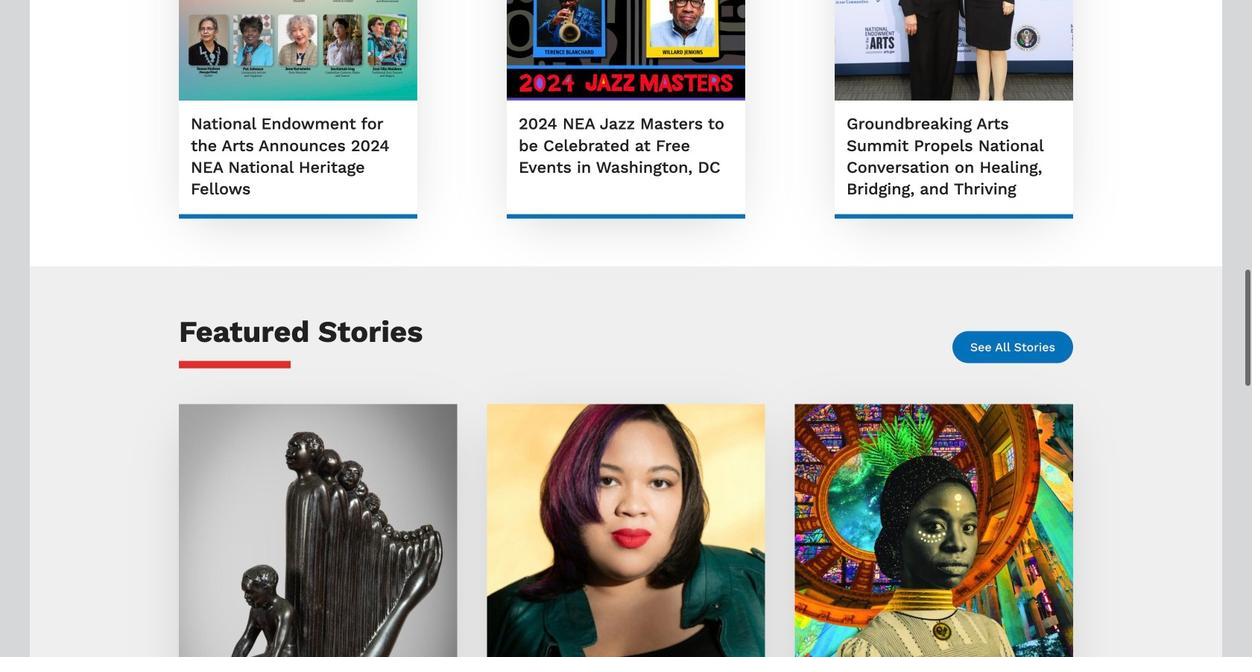 Task type: locate. For each thing, give the bounding box(es) containing it.
collage of 10 artists announcing the 2024 nea national heritage fellowships image
[[179, 0, 418, 101]]

a metal sculpture of a harp made up of people standing along an arm image
[[179, 405, 457, 658]]



Task type: describe. For each thing, give the bounding box(es) containing it.
headshot of a woman. image
[[487, 405, 766, 658]]

woman with black curly hair wearing glasses and wearing a suite standing next to woman with long straight black hair wearing a dress. image
[[835, 0, 1074, 101]]

women with colorful graphics behind her. image
[[795, 405, 1074, 658]]

collage of the 2024 nea jazz masters image
[[507, 0, 746, 101]]



Task type: vqa. For each thing, say whether or not it's contained in the screenshot.
second menu item from right
no



